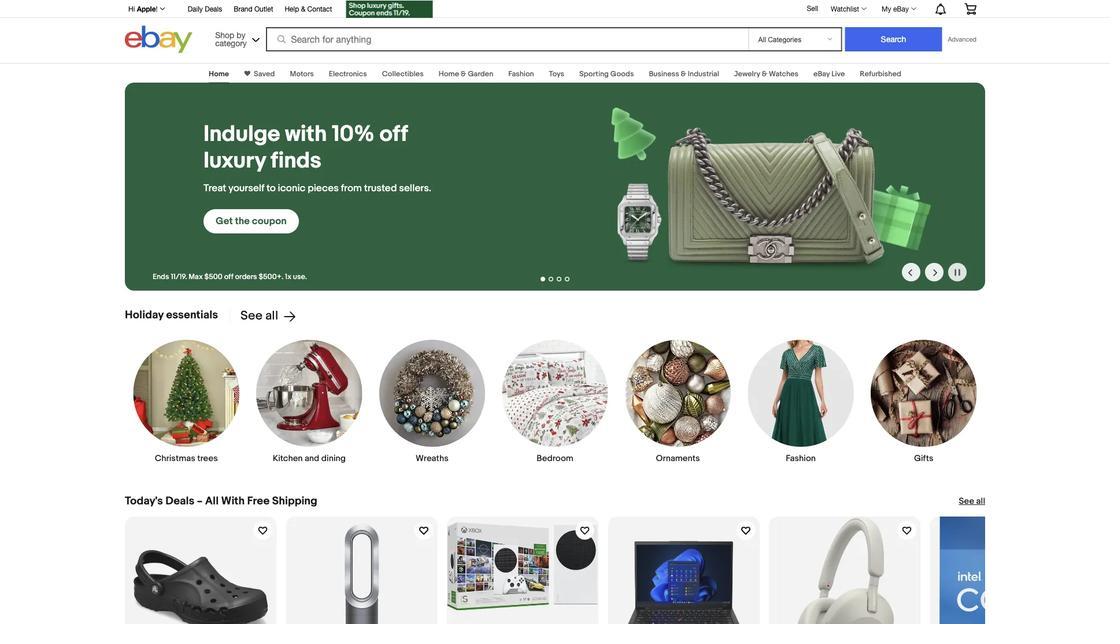 Task type: vqa. For each thing, say whether or not it's contained in the screenshot.
goods
yes



Task type: locate. For each thing, give the bounding box(es) containing it.
electronics
[[329, 69, 367, 78]]

deals left '–'
[[166, 495, 194, 508]]

1x
[[285, 272, 291, 281]]

max
[[189, 272, 203, 281]]

off right $500
[[224, 272, 233, 281]]

treat
[[204, 182, 226, 195]]

ebay live link
[[814, 69, 845, 78]]

ebay right my
[[893, 5, 909, 13]]

1 horizontal spatial ebay
[[893, 5, 909, 13]]

yourself
[[228, 182, 264, 195]]

deals
[[205, 5, 222, 13], [166, 495, 194, 508]]

home & garden link
[[439, 69, 493, 78]]

coupon
[[252, 215, 287, 228]]

& left garden
[[461, 69, 466, 78]]

0 horizontal spatial see all link
[[230, 309, 297, 324]]

1 home from the left
[[209, 69, 229, 78]]

hi
[[128, 5, 135, 13]]

get the coupon
[[216, 215, 287, 228]]

0 horizontal spatial all
[[265, 309, 278, 324]]

business & industrial link
[[649, 69, 719, 78]]

1 horizontal spatial home
[[439, 69, 459, 78]]

1 horizontal spatial fashion
[[786, 454, 816, 464]]

sell link
[[802, 4, 823, 12]]

1 vertical spatial all
[[976, 496, 985, 507]]

home down the category
[[209, 69, 229, 78]]

deals for daily
[[205, 5, 222, 13]]

trusted
[[364, 182, 397, 195]]

off
[[380, 121, 408, 148], [224, 272, 233, 281]]

& right business
[[681, 69, 686, 78]]

0 vertical spatial ebay
[[893, 5, 909, 13]]

off inside indulge with 10% off luxury finds
[[380, 121, 408, 148]]

1 vertical spatial fashion link
[[747, 339, 855, 464]]

ebay left live
[[814, 69, 830, 78]]

to
[[267, 182, 276, 195]]

help & contact link
[[285, 3, 332, 16]]

see all
[[241, 309, 278, 324], [959, 496, 985, 507]]

christmas
[[155, 454, 195, 464]]

1 vertical spatial ebay
[[814, 69, 830, 78]]

1 horizontal spatial see all
[[959, 496, 985, 507]]

see all link for holiday essentials
[[230, 309, 297, 324]]

&
[[301, 5, 305, 13], [461, 69, 466, 78], [681, 69, 686, 78], [762, 69, 767, 78]]

see all for today's deals – all with free shipping
[[959, 496, 985, 507]]

see for today's deals – all with free shipping
[[959, 496, 975, 507]]

1 vertical spatial see all link
[[959, 496, 985, 507]]

1 horizontal spatial off
[[380, 121, 408, 148]]

collectibles link
[[382, 69, 424, 78]]

0 vertical spatial fashion
[[508, 69, 534, 78]]

0 vertical spatial off
[[380, 121, 408, 148]]

shop by category button
[[210, 26, 262, 51]]

0 horizontal spatial deals
[[166, 495, 194, 508]]

0 vertical spatial see all link
[[230, 309, 297, 324]]

deals right "daily"
[[205, 5, 222, 13]]

& right "help"
[[301, 5, 305, 13]]

1 vertical spatial see all
[[959, 496, 985, 507]]

jewelry & watches link
[[734, 69, 799, 78]]

the
[[235, 215, 250, 228]]

goods
[[611, 69, 634, 78]]

daily
[[188, 5, 203, 13]]

sporting goods link
[[579, 69, 634, 78]]

advanced
[[948, 36, 977, 43]]

from
[[341, 182, 362, 195]]

None submit
[[845, 27, 942, 51]]

none submit inside shop by category banner
[[845, 27, 942, 51]]

1 vertical spatial fashion
[[786, 454, 816, 464]]

free
[[247, 495, 270, 508]]

–
[[197, 495, 203, 508]]

advanced link
[[942, 28, 982, 51]]

garden
[[468, 69, 493, 78]]

holiday essentials
[[125, 308, 218, 322]]

saved link
[[250, 69, 275, 78]]

shop by category
[[215, 30, 247, 48]]

business & industrial
[[649, 69, 719, 78]]

by
[[237, 30, 245, 40]]

contact
[[307, 5, 332, 13]]

1 vertical spatial see
[[959, 496, 975, 507]]

1 horizontal spatial see
[[959, 496, 975, 507]]

shop
[[215, 30, 234, 40]]

0 horizontal spatial see all
[[241, 309, 278, 324]]

brand
[[234, 5, 253, 13]]

watches
[[769, 69, 799, 78]]

0 vertical spatial deals
[[205, 5, 222, 13]]

all
[[205, 495, 219, 508]]

use.
[[293, 272, 307, 281]]

11/19.
[[171, 272, 187, 281]]

kitchen
[[273, 454, 303, 464]]

home for home & garden
[[439, 69, 459, 78]]

0 horizontal spatial fashion
[[508, 69, 534, 78]]

0 horizontal spatial ebay
[[814, 69, 830, 78]]

1 horizontal spatial deals
[[205, 5, 222, 13]]

home for home
[[209, 69, 229, 78]]

refurbished link
[[860, 69, 901, 78]]

2 home from the left
[[439, 69, 459, 78]]

0 vertical spatial see all
[[241, 309, 278, 324]]

0 vertical spatial all
[[265, 309, 278, 324]]

0 vertical spatial fashion link
[[508, 69, 534, 78]]

0 vertical spatial see
[[241, 309, 263, 324]]

see for holiday essentials
[[241, 309, 263, 324]]

Search for anything text field
[[268, 28, 746, 50]]

motors link
[[290, 69, 314, 78]]

holiday
[[125, 308, 164, 322]]

off right 10%
[[380, 121, 408, 148]]

0 horizontal spatial see
[[241, 309, 263, 324]]

all
[[265, 309, 278, 324], [976, 496, 985, 507]]

shipping
[[272, 495, 317, 508]]

1 vertical spatial off
[[224, 272, 233, 281]]

gifts
[[914, 454, 934, 464]]

finds
[[271, 148, 321, 175]]

luxury
[[204, 148, 266, 175]]

& inside account navigation
[[301, 5, 305, 13]]

saved
[[254, 69, 275, 78]]

see
[[241, 309, 263, 324], [959, 496, 975, 507]]

1 horizontal spatial all
[[976, 496, 985, 507]]

deals inside account navigation
[[205, 5, 222, 13]]

1 horizontal spatial see all link
[[959, 496, 985, 507]]

1 vertical spatial deals
[[166, 495, 194, 508]]

0 horizontal spatial home
[[209, 69, 229, 78]]

0 horizontal spatial fashion link
[[508, 69, 534, 78]]

indulge with 10% off luxury finds
[[204, 121, 408, 175]]

& right jewelry
[[762, 69, 767, 78]]

home left garden
[[439, 69, 459, 78]]

1 horizontal spatial fashion link
[[747, 339, 855, 464]]



Task type: describe. For each thing, give the bounding box(es) containing it.
bedroom
[[537, 454, 574, 464]]

today's deals – all with free shipping link
[[125, 495, 317, 508]]

orders
[[235, 272, 257, 281]]

ends
[[153, 272, 169, 281]]

iconic
[[278, 182, 306, 195]]

ebay live
[[814, 69, 845, 78]]

treat yourself to iconic pieces from trusted sellers.
[[204, 182, 431, 195]]

ornaments
[[656, 454, 700, 464]]

brand outlet
[[234, 5, 273, 13]]

sell
[[807, 4, 818, 12]]

watchlist
[[831, 5, 859, 13]]

wreaths
[[416, 454, 449, 464]]

collectibles
[[382, 69, 424, 78]]

with
[[221, 495, 245, 508]]

help & contact
[[285, 5, 332, 13]]

& for jewelry
[[762, 69, 767, 78]]

deals for today's
[[166, 495, 194, 508]]

christmas trees
[[155, 454, 218, 464]]

toys link
[[549, 69, 564, 78]]

all for holiday essentials
[[265, 309, 278, 324]]

live
[[832, 69, 845, 78]]

all for today's deals – all with free shipping
[[976, 496, 985, 507]]

sellers.
[[399, 182, 431, 195]]

jewelry
[[734, 69, 760, 78]]

home & garden
[[439, 69, 493, 78]]

dining
[[321, 454, 346, 464]]

essentials
[[166, 308, 218, 322]]

daily deals link
[[188, 3, 222, 16]]

today's deals – all with free shipping
[[125, 495, 317, 508]]

10%
[[332, 121, 375, 148]]

kitchen and dining
[[273, 454, 346, 464]]

get the coupon image
[[346, 1, 433, 18]]

0 horizontal spatial off
[[224, 272, 233, 281]]

with
[[285, 121, 327, 148]]

category
[[215, 38, 247, 48]]

wreaths link
[[379, 339, 486, 464]]

holiday essentials link
[[125, 308, 218, 322]]

indulge with 10% off luxury finds link
[[204, 121, 449, 175]]

outlet
[[254, 5, 273, 13]]

watchlist link
[[825, 2, 872, 16]]

electronics link
[[329, 69, 367, 78]]

today's
[[125, 495, 163, 508]]

ebay inside my ebay link
[[893, 5, 909, 13]]

toys
[[549, 69, 564, 78]]

refurbished
[[860, 69, 901, 78]]

business
[[649, 69, 679, 78]]

sporting goods
[[579, 69, 634, 78]]

jewelry & watches
[[734, 69, 799, 78]]

my
[[882, 5, 891, 13]]

kitchen and dining link
[[256, 339, 363, 464]]

$500+.
[[259, 272, 283, 281]]

& for help
[[301, 5, 305, 13]]

pieces
[[308, 182, 339, 195]]

gifts link
[[870, 339, 978, 464]]

my ebay
[[882, 5, 909, 13]]

$500
[[204, 272, 222, 281]]

motors
[[290, 69, 314, 78]]

ornaments link
[[624, 339, 732, 464]]

account navigation
[[122, 0, 985, 19]]

ends 11/19. max $500 off orders $500+. 1x use.
[[153, 272, 307, 281]]

get the coupon link
[[204, 209, 299, 234]]

shop by category banner
[[122, 0, 985, 56]]

my ebay link
[[876, 2, 922, 16]]

industrial
[[688, 69, 719, 78]]

see all for holiday essentials
[[241, 309, 278, 324]]

see all link for today's deals – all with free shipping
[[959, 496, 985, 507]]

!
[[156, 5, 158, 13]]

your shopping cart image
[[964, 3, 977, 15]]

get
[[216, 215, 233, 228]]

& for business
[[681, 69, 686, 78]]

christmas trees link
[[133, 339, 240, 464]]

indulge
[[204, 121, 280, 148]]

and
[[305, 454, 319, 464]]

brand outlet link
[[234, 3, 273, 16]]

& for home
[[461, 69, 466, 78]]

daily deals
[[188, 5, 222, 13]]



